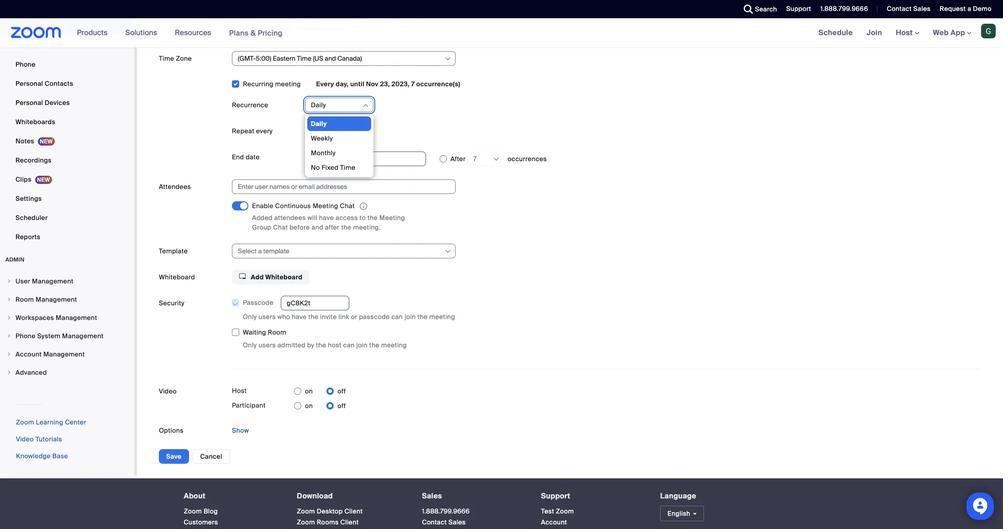 Task type: locate. For each thing, give the bounding box(es) containing it.
0 horizontal spatial have
[[292, 313, 307, 321]]

1 on from the top
[[305, 388, 313, 396]]

show button
[[232, 424, 249, 438]]

meeting up added attendees will have access to the meeting group chat before and after the meeting.
[[313, 202, 338, 210]]

need
[[239, 24, 256, 32]]

meeting.
[[397, 15, 424, 23], [353, 223, 381, 232]]

2 horizontal spatial sales
[[914, 5, 931, 13]]

invite
[[320, 313, 337, 321]]

time right fixed
[[340, 164, 356, 172]]

resources
[[175, 28, 211, 37]]

clips link
[[0, 171, 134, 189]]

webinars link
[[0, 36, 134, 55]]

blog
[[204, 508, 218, 516]]

account management
[[16, 351, 85, 359]]

support right "search"
[[787, 5, 812, 13]]

only down waiting
[[243, 341, 257, 350]]

passcode
[[243, 299, 274, 307]]

whiteboards link
[[0, 113, 134, 131]]

users for admitted
[[259, 341, 276, 350]]

0 horizontal spatial time
[[159, 54, 174, 63]]

daily down every
[[311, 101, 326, 109]]

have for the
[[292, 313, 307, 321]]

daily
[[311, 101, 326, 109], [311, 120, 327, 128]]

room down user
[[16, 296, 34, 304]]

0 horizontal spatial meeting
[[275, 80, 301, 88]]

1 horizontal spatial 7
[[474, 155, 477, 163]]

list box
[[307, 116, 371, 175]]

can left only
[[294, 15, 306, 23]]

personal devices
[[16, 99, 70, 107]]

video up knowledge
[[16, 436, 34, 444]]

who
[[278, 313, 290, 321]]

account inside menu item
[[16, 351, 42, 359]]

products
[[77, 28, 108, 37]]

0 horizontal spatial 1.888.799.9666
[[422, 508, 470, 516]]

meeting. right the per
[[397, 15, 424, 23]]

phone for phone
[[16, 61, 36, 69]]

2 horizontal spatial meeting
[[430, 313, 455, 321]]

occurrence(s)
[[417, 80, 461, 88]]

rooms
[[317, 519, 339, 527]]

right image
[[6, 315, 12, 321], [6, 334, 12, 339], [6, 352, 12, 357]]

have
[[319, 214, 334, 222], [292, 313, 307, 321]]

whiteboard right "add"
[[266, 273, 303, 282]]

account up advanced
[[16, 351, 42, 359]]

1 horizontal spatial show options image
[[493, 156, 500, 163]]

right image left room management
[[6, 297, 12, 303]]

contact sales link
[[881, 0, 933, 18], [887, 5, 931, 13], [422, 519, 466, 527]]

3 right image from the top
[[6, 352, 12, 357]]

0 horizontal spatial account
[[16, 351, 42, 359]]

1 vertical spatial host
[[232, 387, 247, 395]]

management for workspaces management
[[56, 314, 97, 322]]

hide options image
[[362, 102, 370, 109]]

1.888.799.9666 for 1.888.799.9666
[[821, 5, 869, 13]]

2 on from the top
[[305, 402, 313, 410]]

1.888.799.9666 down sales link
[[422, 508, 470, 516]]

zoom up customers link
[[184, 508, 202, 516]]

1 whiteboard from the left
[[159, 273, 195, 282]]

1 vertical spatial only
[[243, 341, 257, 350]]

chat down attendees
[[273, 223, 288, 232]]

join
[[405, 313, 416, 321], [357, 341, 368, 350]]

2 vertical spatial right image
[[6, 352, 12, 357]]

1 phone from the top
[[16, 61, 36, 69]]

&
[[251, 28, 256, 38]]

1 horizontal spatial 1.888.799.9666
[[821, 5, 869, 13]]

1 horizontal spatial whiteboard
[[266, 273, 303, 282]]

0 vertical spatial personal
[[16, 80, 43, 88]]

account link
[[541, 519, 567, 527]]

phone inside personal menu menu
[[16, 61, 36, 69]]

1 vertical spatial contact
[[422, 519, 447, 527]]

1 horizontal spatial have
[[319, 214, 334, 222]]

phone inside menu item
[[16, 332, 36, 341]]

minutes
[[358, 15, 383, 23]]

meetings navigation
[[812, 18, 1004, 48]]

zoom inside zoom blog customers
[[184, 508, 202, 516]]

1 vertical spatial daily
[[311, 120, 327, 128]]

0 vertical spatial have
[[319, 214, 334, 222]]

1 horizontal spatial room
[[268, 329, 286, 337]]

have inside security group
[[292, 313, 307, 321]]

admin menu menu
[[0, 273, 134, 383]]

0 horizontal spatial whiteboard
[[159, 273, 195, 282]]

right image left advanced
[[6, 370, 12, 376]]

right image left user
[[6, 279, 12, 284]]

right image for workspaces management
[[6, 315, 12, 321]]

save button
[[159, 450, 189, 464]]

can right passcode
[[392, 313, 403, 321]]

2 whiteboard from the left
[[266, 273, 303, 282]]

add whiteboard button
[[232, 270, 310, 285]]

on down host option group
[[305, 402, 313, 410]]

room inside menu item
[[16, 296, 34, 304]]

sales inside 1.888.799.9666 contact sales
[[449, 519, 466, 527]]

right image inside "advanced" menu item
[[6, 370, 12, 376]]

1.888.799.9666 button
[[814, 0, 871, 18], [821, 5, 869, 13]]

on for participant
[[305, 402, 313, 410]]

per
[[385, 15, 395, 23]]

only for only users admitted by the host can join the meeting
[[243, 341, 257, 350]]

personal inside "link"
[[16, 80, 43, 88]]

1.888.799.9666 up the schedule at the top right of the page
[[821, 5, 869, 13]]

personal up personal devices
[[16, 80, 43, 88]]

upgrade
[[299, 24, 326, 32]]

off up participant option group
[[338, 388, 346, 396]]

1 users from the top
[[259, 313, 276, 321]]

scheduler link
[[0, 209, 134, 227]]

1 off from the top
[[338, 388, 346, 396]]

template
[[159, 247, 188, 255]]

banner containing products
[[0, 18, 1004, 48]]

1 horizontal spatial account
[[541, 519, 567, 527]]

right image inside workspaces management menu item
[[6, 315, 12, 321]]

host down the contact sales
[[896, 28, 915, 37]]

language
[[661, 492, 697, 501]]

add
[[251, 273, 264, 282]]

1 horizontal spatial contact
[[887, 5, 912, 13]]

on inside participant option group
[[305, 402, 313, 410]]

0 vertical spatial sales
[[914, 5, 931, 13]]

phone down workspaces
[[16, 332, 36, 341]]

can inside your current plan can only support 40 minutes per meeting. need more time? upgrade now
[[294, 15, 306, 23]]

0 vertical spatial video
[[159, 388, 177, 396]]

only users who have the invite link or passcode can join the meeting
[[243, 313, 455, 321]]

right image inside the user management menu item
[[6, 279, 12, 284]]

on inside host option group
[[305, 388, 313, 396]]

0 vertical spatial time
[[159, 54, 174, 63]]

video
[[159, 388, 177, 396], [16, 436, 34, 444]]

0 horizontal spatial 7
[[411, 80, 415, 88]]

0 horizontal spatial join
[[357, 341, 368, 350]]

2 right image from the top
[[6, 334, 12, 339]]

account inside test zoom account
[[541, 519, 567, 527]]

english
[[668, 510, 691, 518]]

1 vertical spatial sales
[[422, 492, 442, 501]]

0 vertical spatial chat
[[340, 202, 355, 210]]

management up "advanced" menu item
[[43, 351, 85, 359]]

room
[[16, 296, 34, 304], [268, 329, 286, 337]]

management for room management
[[36, 296, 77, 304]]

account down test zoom link
[[541, 519, 567, 527]]

off inside participant option group
[[338, 402, 346, 410]]

your current plan can only support 40 minutes per meeting. need more time? upgrade now
[[239, 15, 424, 32]]

support link
[[780, 0, 814, 18], [787, 5, 812, 13], [541, 492, 571, 501]]

0 vertical spatial off
[[338, 388, 346, 396]]

1 horizontal spatial video
[[159, 388, 177, 396]]

1 vertical spatial can
[[392, 313, 403, 321]]

0 horizontal spatial contact
[[422, 519, 447, 527]]

right image
[[6, 279, 12, 284], [6, 297, 12, 303], [6, 370, 12, 376]]

1 vertical spatial phone
[[16, 332, 36, 341]]

3 right image from the top
[[6, 370, 12, 376]]

zoom inside test zoom account
[[556, 508, 574, 516]]

2 only from the top
[[243, 341, 257, 350]]

only up waiting
[[243, 313, 257, 321]]

right image for user
[[6, 279, 12, 284]]

management up the phone system management menu item
[[56, 314, 97, 322]]

0 vertical spatial support
[[787, 5, 812, 13]]

add whiteboard
[[249, 273, 303, 282]]

right image inside "account management" menu item
[[6, 352, 12, 357]]

2 off from the top
[[338, 402, 346, 410]]

0 vertical spatial show options image
[[493, 156, 500, 163]]

0 vertical spatial meeting
[[313, 202, 338, 210]]

0 vertical spatial can
[[294, 15, 306, 23]]

1 horizontal spatial meeting
[[380, 214, 405, 222]]

right image left system
[[6, 334, 12, 339]]

schedule link
[[812, 18, 860, 48]]

personal
[[16, 80, 43, 88], [16, 99, 43, 107]]

7 right after
[[474, 155, 477, 163]]

2 personal from the top
[[16, 99, 43, 107]]

host up participant
[[232, 387, 247, 395]]

room inside security group
[[268, 329, 286, 337]]

have inside added attendees will have access to the meeting group chat before and after the meeting.
[[319, 214, 334, 222]]

1 vertical spatial have
[[292, 313, 307, 321]]

right image left workspaces
[[6, 315, 12, 321]]

have up after
[[319, 214, 334, 222]]

personal up whiteboards
[[16, 99, 43, 107]]

2 vertical spatial can
[[343, 341, 355, 350]]

1 horizontal spatial join
[[405, 313, 416, 321]]

every
[[316, 80, 334, 88]]

join right host
[[357, 341, 368, 350]]

0 vertical spatial right image
[[6, 279, 12, 284]]

phone down webinars
[[16, 61, 36, 69]]

personal devices link
[[0, 94, 134, 112]]

1 horizontal spatial time
[[340, 164, 356, 172]]

right image inside the phone system management menu item
[[6, 334, 12, 339]]

users for who
[[259, 313, 276, 321]]

on
[[305, 388, 313, 396], [305, 402, 313, 410]]

zoom desktop client link
[[297, 508, 363, 516]]

1 vertical spatial video
[[16, 436, 34, 444]]

video up options
[[159, 388, 177, 396]]

1 vertical spatial meeting.
[[353, 223, 381, 232]]

1 vertical spatial 7
[[474, 155, 477, 163]]

2 vertical spatial right image
[[6, 370, 12, 376]]

1 horizontal spatial meeting.
[[397, 15, 424, 23]]

Date Picker text field
[[326, 152, 426, 166]]

1 vertical spatial on
[[305, 402, 313, 410]]

2 vertical spatial sales
[[449, 519, 466, 527]]

monthly
[[311, 149, 336, 157]]

off down host option group
[[338, 402, 346, 410]]

request
[[940, 5, 966, 13]]

management for account management
[[43, 351, 85, 359]]

time?
[[276, 24, 293, 32]]

None text field
[[281, 296, 349, 311]]

right image inside room management menu item
[[6, 297, 12, 303]]

1 vertical spatial meeting
[[430, 313, 455, 321]]

0 vertical spatial 1.888.799.9666
[[821, 5, 869, 13]]

upgrade now link
[[297, 24, 341, 32]]

whiteboard inside button
[[266, 273, 303, 282]]

zoom for zoom desktop client zoom rooms client
[[297, 508, 315, 516]]

user management
[[16, 278, 73, 286]]

request a demo link
[[933, 0, 1004, 18], [940, 5, 992, 13]]

1 right image from the top
[[6, 315, 12, 321]]

0 horizontal spatial meeting
[[313, 202, 338, 210]]

advanced menu item
[[0, 364, 134, 382]]

host inside meetings navigation
[[896, 28, 915, 37]]

0 horizontal spatial support
[[541, 492, 571, 501]]

daily inside "dropdown button"
[[311, 101, 326, 109]]

client right "desktop"
[[345, 508, 363, 516]]

1 horizontal spatial chat
[[340, 202, 355, 210]]

0 horizontal spatial host
[[232, 387, 247, 395]]

0 horizontal spatial video
[[16, 436, 34, 444]]

settings
[[16, 195, 42, 203]]

test
[[541, 508, 554, 516]]

on for host
[[305, 388, 313, 396]]

your
[[239, 15, 253, 23]]

0 horizontal spatial show options image
[[444, 248, 452, 255]]

0 horizontal spatial can
[[294, 15, 306, 23]]

will
[[308, 214, 318, 222]]

0 vertical spatial contact
[[887, 5, 912, 13]]

user management menu item
[[0, 273, 134, 290]]

have right who
[[292, 313, 307, 321]]

right image for phone system management
[[6, 334, 12, 339]]

0 vertical spatial daily
[[311, 101, 326, 109]]

management up workspaces management
[[36, 296, 77, 304]]

recurrence
[[232, 101, 268, 109]]

on up participant option group
[[305, 388, 313, 396]]

40
[[348, 15, 356, 23]]

clips
[[16, 176, 32, 184]]

0 vertical spatial join
[[405, 313, 416, 321]]

zoom down download link
[[297, 508, 315, 516]]

personal menu menu
[[0, 0, 134, 247]]

meeting. down to
[[353, 223, 381, 232]]

1 vertical spatial show options image
[[444, 248, 452, 255]]

0 vertical spatial meeting.
[[397, 15, 424, 23]]

every day, until nov 23, 2023, 7 occurrence(s)
[[315, 80, 461, 88]]

1 vertical spatial client
[[341, 519, 359, 527]]

1 only from the top
[[243, 313, 257, 321]]

contact up host dropdown button at the top
[[887, 5, 912, 13]]

client right rooms at left bottom
[[341, 519, 359, 527]]

support up test zoom link
[[541, 492, 571, 501]]

users down waiting room at the left bottom
[[259, 341, 276, 350]]

0 vertical spatial room
[[16, 296, 34, 304]]

recurring meeting
[[243, 80, 301, 88]]

0 vertical spatial host
[[896, 28, 915, 37]]

0 horizontal spatial sales
[[422, 492, 442, 501]]

now
[[327, 24, 341, 32]]

search button
[[737, 0, 780, 18]]

0 vertical spatial only
[[243, 313, 257, 321]]

learn more about enable continuous meeting chat image
[[357, 202, 370, 211]]

0 horizontal spatial room
[[16, 296, 34, 304]]

search
[[755, 5, 778, 13]]

group
[[252, 223, 272, 232]]

join right passcode
[[405, 313, 416, 321]]

2 users from the top
[[259, 341, 276, 350]]

zoom up the video tutorials
[[16, 419, 34, 427]]

can right host
[[343, 341, 355, 350]]

download link
[[297, 492, 333, 501]]

1 horizontal spatial host
[[896, 28, 915, 37]]

webinars
[[16, 41, 45, 50]]

users up waiting room at the left bottom
[[259, 313, 276, 321]]

2 vertical spatial meeting
[[381, 341, 407, 350]]

1 vertical spatial chat
[[273, 223, 288, 232]]

management for user management
[[32, 278, 73, 286]]

chat up access
[[340, 202, 355, 210]]

zoom up account link
[[556, 508, 574, 516]]

management up room management
[[32, 278, 73, 286]]

0 horizontal spatial meeting.
[[353, 223, 381, 232]]

management down workspaces management menu item
[[62, 332, 104, 341]]

right image for account management
[[6, 352, 12, 357]]

1 vertical spatial right image
[[6, 297, 12, 303]]

1 personal from the top
[[16, 80, 43, 88]]

download
[[297, 492, 333, 501]]

none text field inside security group
[[281, 296, 349, 311]]

recordings link
[[0, 151, 134, 170]]

attendees
[[274, 214, 306, 222]]

whiteboard down template
[[159, 273, 195, 282]]

1 horizontal spatial sales
[[449, 519, 466, 527]]

schedule
[[819, 28, 853, 37]]

1 vertical spatial room
[[268, 329, 286, 337]]

1 vertical spatial right image
[[6, 334, 12, 339]]

contact down 1.888.799.9666 link
[[422, 519, 447, 527]]

1 vertical spatial meeting
[[380, 214, 405, 222]]

0 vertical spatial right image
[[6, 315, 12, 321]]

meeting right to
[[380, 214, 405, 222]]

1 vertical spatial personal
[[16, 99, 43, 107]]

0 vertical spatial on
[[305, 388, 313, 396]]

1 vertical spatial users
[[259, 341, 276, 350]]

web app
[[934, 28, 966, 37]]

1 vertical spatial 1.888.799.9666
[[422, 508, 470, 516]]

continuous
[[275, 202, 311, 210]]

1 right image from the top
[[6, 279, 12, 284]]

off inside host option group
[[338, 388, 346, 396]]

0 vertical spatial account
[[16, 351, 42, 359]]

repeat every
[[232, 127, 273, 135]]

banner
[[0, 18, 1004, 48]]

sales up host dropdown button at the top
[[914, 5, 931, 13]]

time left zone at the left
[[159, 54, 174, 63]]

and
[[312, 223, 323, 232]]

sales down 1.888.799.9666 link
[[449, 519, 466, 527]]

security group
[[232, 296, 982, 351]]

1 vertical spatial account
[[541, 519, 567, 527]]

0 vertical spatial users
[[259, 313, 276, 321]]

7 right the 2023,
[[411, 80, 415, 88]]

sales up 1.888.799.9666 link
[[422, 492, 442, 501]]

before
[[290, 223, 310, 232]]

personal for personal contacts
[[16, 80, 43, 88]]

2023,
[[392, 80, 410, 88]]

right image left account management
[[6, 352, 12, 357]]

daily up weekly
[[311, 120, 327, 128]]

advanced
[[16, 369, 47, 377]]

1 vertical spatial join
[[357, 341, 368, 350]]

room down who
[[268, 329, 286, 337]]

1 daily from the top
[[311, 101, 326, 109]]

admitted
[[278, 341, 306, 350]]

show options image
[[493, 156, 500, 163], [444, 248, 452, 255]]

0 vertical spatial phone
[[16, 61, 36, 69]]

1.888.799.9666 contact sales
[[422, 508, 470, 527]]

2 right image from the top
[[6, 297, 12, 303]]

7 button
[[474, 152, 501, 166]]

2 phone from the top
[[16, 332, 36, 341]]



Task type: vqa. For each thing, say whether or not it's contained in the screenshot.


Task type: describe. For each thing, give the bounding box(es) containing it.
Persistent Chat, enter email address,Enter user names or email addresses text field
[[238, 180, 442, 194]]

close image
[[584, 15, 595, 24]]

chat inside added attendees will have access to the meeting group chat before and after the meeting.
[[273, 223, 288, 232]]

join link
[[860, 18, 890, 48]]

end date option group
[[305, 150, 982, 168]]

zone
[[176, 54, 192, 63]]

no fixed time
[[311, 164, 356, 172]]

contact sales
[[887, 5, 931, 13]]

host option group
[[294, 384, 346, 399]]

date
[[246, 153, 260, 161]]

about
[[184, 492, 206, 501]]

select time zone text field
[[238, 52, 444, 65]]

knowledge base link
[[16, 452, 68, 461]]

user
[[16, 278, 30, 286]]

zoom rooms client link
[[297, 519, 359, 527]]

request a demo
[[940, 5, 992, 13]]

system
[[37, 332, 60, 341]]

room management menu item
[[0, 291, 134, 309]]

knowledge
[[16, 452, 51, 461]]

weekly
[[311, 134, 333, 143]]

a
[[968, 5, 972, 13]]

chat inside application
[[340, 202, 355, 210]]

meeting inside added attendees will have access to the meeting group chat before and after the meeting.
[[380, 214, 405, 222]]

center
[[65, 419, 86, 427]]

learning
[[36, 419, 63, 427]]

reports
[[16, 233, 40, 241]]

zoom learning center
[[16, 419, 86, 427]]

plans
[[229, 28, 249, 38]]

base
[[52, 452, 68, 461]]

web app button
[[934, 28, 972, 37]]

repeat
[[232, 127, 255, 135]]

daily button
[[311, 98, 362, 112]]

only
[[307, 15, 320, 23]]

web
[[934, 28, 949, 37]]

zoom blog link
[[184, 508, 218, 516]]

scheduler
[[16, 214, 48, 222]]

0 vertical spatial meeting
[[275, 80, 301, 88]]

zoom desktop client zoom rooms client
[[297, 508, 363, 527]]

plans & pricing
[[229, 28, 283, 38]]

2 horizontal spatial can
[[392, 313, 403, 321]]

notes
[[16, 137, 34, 145]]

no
[[311, 164, 320, 172]]

phone link
[[0, 55, 134, 74]]

products button
[[77, 18, 112, 48]]

1 horizontal spatial support
[[787, 5, 812, 13]]

recurring
[[243, 80, 274, 88]]

select meeting template text field
[[238, 245, 444, 258]]

only users admitted by the host can join the meeting
[[243, 341, 407, 350]]

occurrences
[[508, 155, 547, 163]]

zoom for zoom blog customers
[[184, 508, 202, 516]]

notes link
[[0, 132, 134, 151]]

by
[[316, 155, 324, 163]]

customers link
[[184, 519, 218, 527]]

show options image inside end date option group
[[493, 156, 500, 163]]

profile picture image
[[982, 24, 996, 38]]

to
[[360, 214, 366, 222]]

1 vertical spatial support
[[541, 492, 571, 501]]

until
[[350, 80, 365, 88]]

2 daily from the top
[[311, 120, 327, 128]]

access
[[336, 214, 358, 222]]

video for video
[[159, 388, 177, 396]]

1 vertical spatial time
[[340, 164, 356, 172]]

after
[[325, 223, 340, 232]]

workspaces management menu item
[[0, 309, 134, 327]]

7 inside 7 dropdown button
[[474, 155, 477, 163]]

english button
[[661, 506, 704, 522]]

phone system management menu item
[[0, 328, 134, 345]]

1.888.799.9666 for 1.888.799.9666 contact sales
[[422, 508, 470, 516]]

contacts
[[45, 80, 73, 88]]

enable
[[252, 202, 274, 210]]

off for participant
[[338, 402, 346, 410]]

recordings
[[16, 156, 52, 165]]

show options image
[[444, 55, 452, 63]]

end date
[[232, 153, 260, 161]]

list box containing daily
[[307, 116, 371, 175]]

reports link
[[0, 228, 134, 246]]

whiteboards
[[16, 118, 55, 126]]

knowledge base
[[16, 452, 68, 461]]

room management
[[16, 296, 77, 304]]

settings link
[[0, 190, 134, 208]]

product information navigation
[[70, 18, 290, 48]]

workspaces
[[16, 314, 54, 322]]

off for host
[[338, 388, 346, 396]]

host
[[328, 341, 342, 350]]

participant option group
[[294, 399, 346, 414]]

account management menu item
[[0, 346, 134, 363]]

waiting room
[[243, 329, 286, 337]]

zoom logo image
[[11, 27, 61, 38]]

test zoom link
[[541, 508, 574, 516]]

or
[[351, 313, 358, 321]]

enable continuous meeting chat application
[[252, 201, 426, 212]]

zoom for zoom learning center
[[16, 419, 34, 427]]

right image for room
[[6, 297, 12, 303]]

meeting. inside added attendees will have access to the meeting group chat before and after the meeting.
[[353, 223, 381, 232]]

video tutorials link
[[16, 436, 62, 444]]

support
[[322, 15, 346, 23]]

0 vertical spatial client
[[345, 508, 363, 516]]

1.888.799.9666 link
[[422, 508, 470, 516]]

contact inside 1.888.799.9666 contact sales
[[422, 519, 447, 527]]

1 horizontal spatial can
[[343, 341, 355, 350]]

personal for personal devices
[[16, 99, 43, 107]]

participant
[[232, 402, 266, 410]]

sales link
[[422, 492, 442, 501]]

23,
[[380, 80, 390, 88]]

pricing
[[258, 28, 283, 38]]

admin
[[5, 256, 25, 264]]

meeting inside application
[[313, 202, 338, 210]]

options
[[159, 427, 184, 435]]

video for video tutorials
[[16, 436, 34, 444]]

meeting. inside your current plan can only support 40 minutes per meeting. need more time? upgrade now
[[397, 15, 424, 23]]

solutions
[[125, 28, 157, 37]]

only for only users who have the invite link or passcode can join the meeting
[[243, 313, 257, 321]]

0 vertical spatial 7
[[411, 80, 415, 88]]

link
[[339, 313, 349, 321]]

zoom blog customers
[[184, 508, 218, 527]]

plan
[[279, 15, 293, 23]]

customers
[[184, 519, 218, 527]]

have for access
[[319, 214, 334, 222]]

added
[[252, 214, 273, 222]]

demo
[[974, 5, 992, 13]]

devices
[[45, 99, 70, 107]]

attendees
[[159, 183, 191, 191]]

1 horizontal spatial meeting
[[381, 341, 407, 350]]

phone for phone system management
[[16, 332, 36, 341]]

zoom left rooms at left bottom
[[297, 519, 315, 527]]



